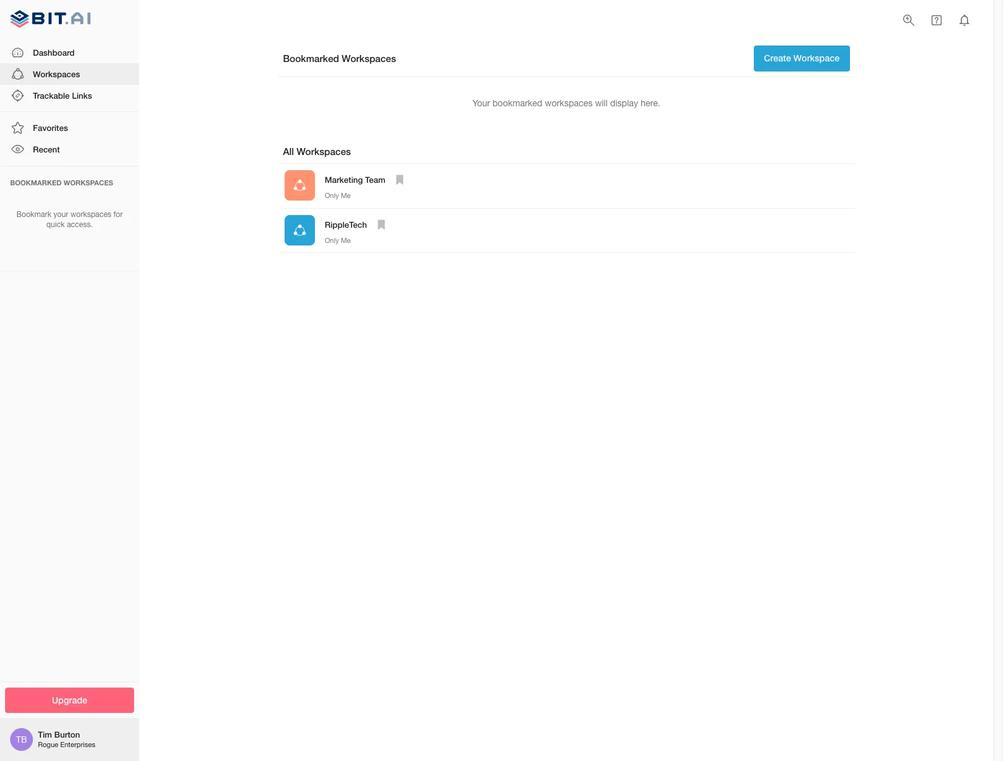 Task type: vqa. For each thing, say whether or not it's contained in the screenshot.
BY CONTINUING, YOU'RE AGREEING TO THE OUR TERMS OF USE , PRIVACY POLICY AND COOKIE POLICY .
no



Task type: locate. For each thing, give the bounding box(es) containing it.
bookmarked
[[283, 52, 339, 64]]

1 only me from the top
[[325, 192, 351, 199]]

workspaces for your
[[71, 210, 111, 219]]

workspaces right 'bookmarked' at the top left of page
[[342, 52, 396, 64]]

only me
[[325, 192, 351, 199], [325, 237, 351, 244]]

me
[[341, 192, 351, 199], [341, 237, 351, 244]]

bookmark your workspaces for quick access.
[[17, 210, 123, 229]]

1 me from the top
[[341, 192, 351, 199]]

marketing
[[325, 175, 363, 185]]

only me down rippletech
[[325, 237, 351, 244]]

workspaces
[[545, 98, 593, 108], [71, 210, 111, 219]]

2 vertical spatial workspaces
[[297, 146, 351, 157]]

2 me from the top
[[341, 237, 351, 244]]

2 only from the top
[[325, 237, 339, 244]]

only me for marketing team
[[325, 192, 351, 199]]

only down rippletech
[[325, 237, 339, 244]]

access.
[[67, 220, 93, 229]]

trackable links
[[33, 90, 92, 101]]

0 horizontal spatial workspaces
[[71, 210, 111, 219]]

1 vertical spatial only
[[325, 237, 339, 244]]

workspace
[[794, 53, 840, 63]]

workspaces for bookmarked workspaces
[[342, 52, 396, 64]]

dashboard button
[[0, 42, 139, 63]]

1 vertical spatial only me
[[325, 237, 351, 244]]

only down marketing
[[325, 192, 339, 199]]

create workspace
[[765, 53, 840, 63]]

dashboard
[[33, 47, 75, 57]]

bookmark image
[[374, 217, 389, 232]]

1 horizontal spatial workspaces
[[545, 98, 593, 108]]

workspaces inside bookmark your workspaces for quick access.
[[71, 210, 111, 219]]

0 vertical spatial workspaces
[[342, 52, 396, 64]]

marketing team
[[325, 175, 386, 185]]

upgrade button
[[5, 688, 134, 713]]

workspaces left will
[[545, 98, 593, 108]]

quick
[[46, 220, 65, 229]]

all
[[283, 146, 294, 157]]

only
[[325, 192, 339, 199], [325, 237, 339, 244]]

only me down marketing
[[325, 192, 351, 199]]

workspaces button
[[0, 63, 139, 85]]

1 vertical spatial workspaces
[[33, 69, 80, 79]]

0 vertical spatial only me
[[325, 192, 351, 199]]

tb
[[16, 735, 27, 745]]

enterprises
[[60, 741, 95, 749]]

only me for rippletech
[[325, 237, 351, 244]]

workspaces inside button
[[33, 69, 80, 79]]

display
[[611, 98, 639, 108]]

workspaces for bookmarked
[[545, 98, 593, 108]]

0 vertical spatial only
[[325, 192, 339, 199]]

0 vertical spatial me
[[341, 192, 351, 199]]

1 vertical spatial workspaces
[[71, 210, 111, 219]]

workspaces down dashboard
[[33, 69, 80, 79]]

bookmarked
[[493, 98, 543, 108]]

1 vertical spatial me
[[341, 237, 351, 244]]

bookmarked
[[10, 178, 62, 186]]

trackable
[[33, 90, 70, 101]]

workspaces
[[342, 52, 396, 64], [33, 69, 80, 79], [297, 146, 351, 157]]

2 only me from the top
[[325, 237, 351, 244]]

trackable links button
[[0, 85, 139, 106]]

0 vertical spatial workspaces
[[545, 98, 593, 108]]

will
[[596, 98, 608, 108]]

me down marketing
[[341, 192, 351, 199]]

bookmarked workspaces
[[283, 52, 396, 64]]

workspaces up access.
[[71, 210, 111, 219]]

workspaces up marketing
[[297, 146, 351, 157]]

1 only from the top
[[325, 192, 339, 199]]

me down rippletech
[[341, 237, 351, 244]]

your
[[54, 210, 68, 219]]



Task type: describe. For each thing, give the bounding box(es) containing it.
rogue
[[38, 741, 58, 749]]

recent
[[33, 145, 60, 155]]

your bookmarked workspaces will display here.
[[473, 98, 661, 108]]

favorites button
[[0, 117, 139, 139]]

bookmark
[[17, 210, 51, 219]]

create
[[765, 53, 792, 63]]

bookmarked workspaces
[[10, 178, 113, 186]]

all workspaces
[[283, 146, 351, 157]]

favorites
[[33, 123, 68, 133]]

team
[[365, 175, 386, 185]]

your
[[473, 98, 491, 108]]

bookmark image
[[393, 172, 408, 187]]

workspaces for all workspaces
[[297, 146, 351, 157]]

here.
[[641, 98, 661, 108]]

burton
[[54, 730, 80, 740]]

tim burton rogue enterprises
[[38, 730, 95, 749]]

upgrade
[[52, 695, 87, 705]]

links
[[72, 90, 92, 101]]

me for marketing team
[[341, 192, 351, 199]]

only for rippletech
[[325, 237, 339, 244]]

for
[[114, 210, 123, 219]]

recent button
[[0, 139, 139, 160]]

only for marketing team
[[325, 192, 339, 199]]

tim
[[38, 730, 52, 740]]

rippletech
[[325, 219, 367, 230]]

workspaces
[[64, 178, 113, 186]]

me for rippletech
[[341, 237, 351, 244]]



